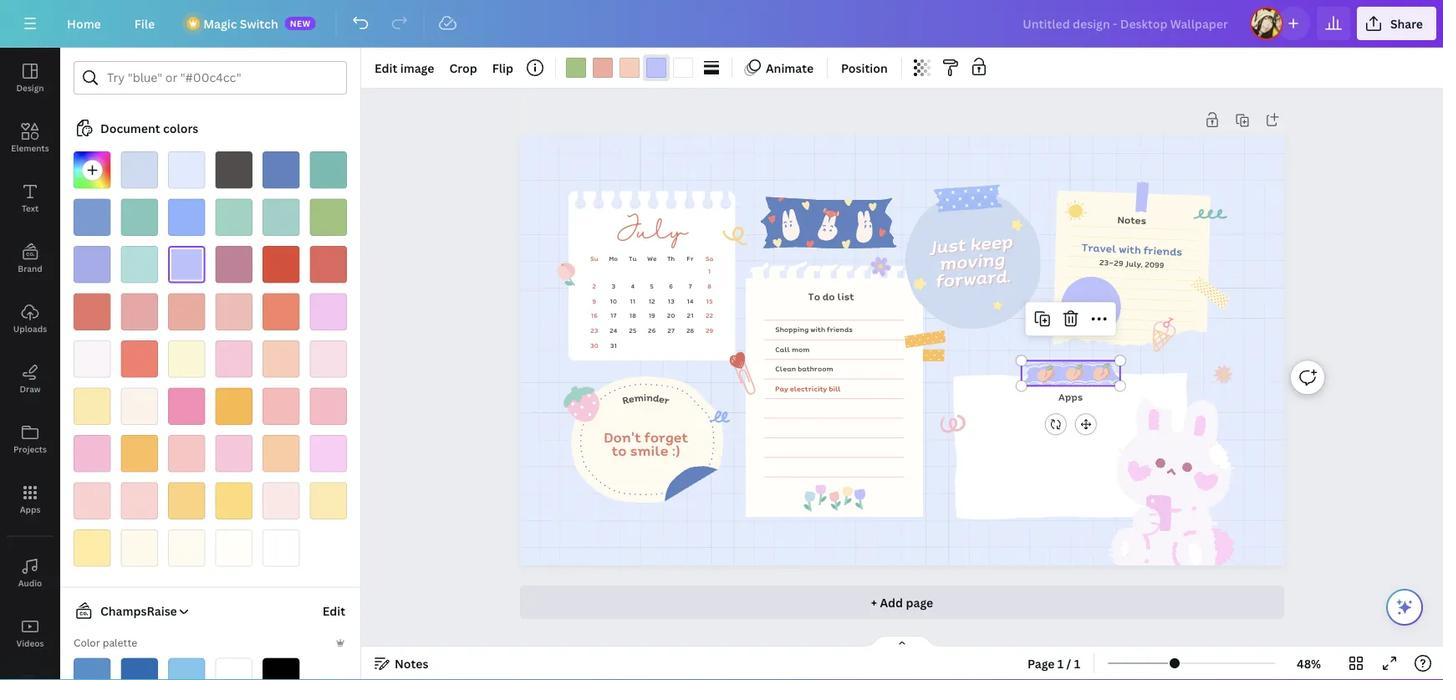 Task type: vqa. For each thing, say whether or not it's contained in the screenshot.
rightmost "LIKE"
no



Task type: locate. For each thing, give the bounding box(es) containing it.
0 horizontal spatial friends
[[828, 324, 853, 334]]

1 horizontal spatial with
[[1119, 241, 1142, 258]]

design button
[[0, 48, 60, 108]]

#feeaa9 image
[[74, 388, 111, 425]]

#fa8068 image
[[263, 293, 300, 330], [263, 293, 300, 330]]

add a new color image
[[74, 151, 111, 189]]

1 vertical spatial friends
[[828, 324, 853, 334]]

#c87f9a image
[[215, 246, 253, 283], [215, 246, 253, 283]]

uploads
[[13, 323, 47, 334]]

apps inside pay electricity bill apps
[[1059, 389, 1084, 404]]

#fc7a6c image
[[121, 340, 158, 378]]

0 horizontal spatial apps
[[20, 504, 40, 515]]

#fffaea image
[[121, 530, 158, 567], [121, 530, 158, 567]]

1 vertical spatial apps
[[20, 504, 40, 515]]

#759ad7 image
[[74, 199, 111, 236]]

1 horizontal spatial apps
[[1059, 389, 1084, 404]]

#ffb8b8 image
[[263, 388, 300, 425]]

#166bb5 image
[[121, 658, 158, 680]]

#fedee9 image
[[310, 340, 347, 378], [310, 340, 347, 378]]

0 vertical spatial with
[[1119, 241, 1142, 258]]

#bcc1ff image
[[647, 58, 667, 78]]

0 horizontal spatial notes
[[395, 655, 429, 671]]

24
[[610, 326, 618, 335]]

#8cb3ff image
[[168, 199, 205, 236], [168, 199, 205, 236]]

friends for travel
[[1144, 242, 1184, 259]]

2 horizontal spatial 1
[[1075, 655, 1081, 671]]

#97d1c9 image
[[263, 199, 300, 236], [263, 199, 300, 236]]

0 horizontal spatial edit
[[323, 603, 345, 619]]

0 vertical spatial apps
[[1059, 389, 1084, 404]]

0 horizontal spatial with
[[811, 324, 826, 334]]

#fffef8 image
[[215, 530, 253, 567], [215, 530, 253, 567]]

1 right / at the right of the page
[[1075, 655, 1081, 671]]

19
[[649, 311, 656, 320]]

july
[[617, 214, 688, 251]]

#166bb5 image
[[121, 658, 158, 680]]

0 horizontal spatial 29
[[706, 326, 714, 335]]

1 horizontal spatial notes
[[1118, 212, 1147, 228]]

friends right 'july,'
[[1144, 242, 1184, 259]]

we
[[648, 254, 657, 264]]

#fec6d9 image
[[215, 340, 253, 378]]

#fffaef image
[[168, 530, 205, 567], [168, 530, 205, 567]]

projects button
[[0, 409, 60, 469]]

friends down list
[[828, 324, 853, 334]]

file button
[[121, 7, 168, 40]]

#ffcfcf image
[[74, 482, 111, 520]]

1 horizontal spatial friends
[[1144, 242, 1184, 259]]

1 down sa
[[708, 267, 711, 276]]

brand button
[[0, 228, 60, 289]]

#ffffff image
[[263, 530, 300, 567]]

#759ad7 image
[[74, 199, 111, 236]]

Design title text field
[[1010, 7, 1244, 40]]

#e87568 image
[[74, 293, 111, 330]]

#ffcdf7 image
[[310, 435, 347, 472]]

with
[[1119, 241, 1142, 258], [811, 324, 826, 334]]

#fac3f3 image
[[310, 293, 347, 330], [310, 293, 347, 330]]

draw button
[[0, 349, 60, 409]]

#dfeaff image
[[168, 151, 205, 189]]

magic
[[203, 15, 237, 31]]

29 down "22"
[[706, 326, 714, 335]]

#fecbb8 image
[[620, 58, 640, 78], [263, 340, 300, 378], [263, 340, 300, 378]]

#dfeaff image
[[168, 151, 205, 189]]

elements
[[11, 142, 49, 154]]

13
[[668, 296, 675, 306]]

#ffbd59 image
[[121, 435, 158, 472], [121, 435, 158, 472]]

#f4a99e image
[[593, 58, 613, 78], [168, 293, 205, 330], [168, 293, 205, 330]]

0 vertical spatial edit
[[375, 60, 398, 76]]

#ffffff image
[[673, 58, 693, 78], [673, 58, 693, 78], [263, 530, 300, 567], [215, 658, 253, 680], [215, 658, 253, 680]]

design
[[16, 82, 44, 93]]

with inside the travel with friends 23-29 july, 2099
[[1119, 241, 1142, 258]]

+ add page
[[871, 594, 934, 610]]

clean bathroom
[[776, 363, 834, 374]]

edit image button
[[368, 54, 441, 81]]

with right shopping
[[811, 324, 826, 334]]

#75c6ef image
[[168, 658, 205, 680]]

29 inside the travel with friends 23-29 july, 2099
[[1114, 257, 1124, 269]]

edit inside popup button
[[375, 60, 398, 76]]

friends inside the travel with friends 23-29 july, 2099
[[1144, 242, 1184, 259]]

#ffb8d9 image
[[74, 435, 111, 472], [74, 435, 111, 472]]

home
[[67, 15, 101, 31]]

just
[[928, 231, 967, 260]]

uploads button
[[0, 289, 60, 349]]

1 horizontal spatial 29
[[1114, 257, 1124, 269]]

audio button
[[0, 543, 60, 603]]

sa 1 15 29 8 22
[[706, 254, 714, 335]]

edit
[[375, 60, 398, 76], [323, 603, 345, 619]]

share
[[1391, 15, 1424, 31]]

pay
[[776, 383, 789, 394]]

#ffc4c4 image
[[168, 435, 205, 472]]

apps
[[1059, 389, 1084, 404], [20, 504, 40, 515]]

15
[[707, 296, 713, 306]]

canva assistant image
[[1395, 597, 1415, 617]]

magic switch
[[203, 15, 278, 31]]

friends
[[1144, 242, 1184, 259], [828, 324, 853, 334]]

#e87568 image
[[74, 293, 111, 330]]

#fcf7d2 image
[[168, 340, 205, 378], [168, 340, 205, 378]]

shopping with friends
[[776, 324, 853, 334]]

5
[[650, 282, 654, 291]]

20
[[668, 311, 675, 320]]

1 vertical spatial notes
[[395, 655, 429, 671]]

bathroom
[[798, 363, 834, 374]]

#fef3eb image
[[121, 388, 158, 425]]

apps button
[[0, 469, 60, 530]]

#ff8ab9 image
[[168, 388, 205, 425], [168, 388, 205, 425]]

edit for edit image
[[375, 60, 398, 76]]

moving
[[939, 245, 1006, 276]]

29 left 'july,'
[[1114, 257, 1124, 269]]

#a9dfdc image
[[121, 246, 158, 283], [121, 246, 158, 283]]

n
[[647, 390, 654, 405]]

0 vertical spatial 29
[[1114, 257, 1124, 269]]

#524c4c image
[[215, 151, 253, 189]]

2099
[[1145, 258, 1165, 271]]

1 horizontal spatial edit
[[375, 60, 398, 76]]

draw
[[20, 383, 41, 394]]

e
[[628, 391, 636, 406], [658, 391, 667, 407]]

1 inside "sa 1 15 29 8 22"
[[708, 267, 711, 276]]

0 horizontal spatial 1
[[708, 267, 711, 276]]

#f0a5a5 image
[[121, 293, 158, 330]]

bill
[[829, 383, 841, 394]]

#ffd1d1 image
[[121, 482, 158, 520], [121, 482, 158, 520]]

1 horizontal spatial e
[[658, 391, 667, 407]]

#ffc4dc image
[[215, 435, 253, 472]]

text button
[[0, 168, 60, 228]]

#e5645e image
[[310, 246, 347, 283]]

#faf5fa image
[[74, 340, 111, 378]]

videos
[[16, 637, 44, 649]]

#ccdaf1 image
[[121, 151, 158, 189], [121, 151, 158, 189]]

:)
[[672, 441, 681, 461]]

#bcc1ff image
[[647, 58, 667, 78], [168, 246, 205, 283], [168, 246, 205, 283]]

#ffcaa1 image
[[263, 435, 300, 472], [263, 435, 300, 472]]

#94d4c3 image
[[215, 199, 253, 236], [215, 199, 253, 236]]

tu 11 25 4 18
[[629, 254, 637, 335]]

1 vertical spatial with
[[811, 324, 826, 334]]

#ffe7e7 image
[[263, 482, 300, 520], [263, 482, 300, 520]]

#a5abed image
[[74, 246, 111, 283], [74, 246, 111, 283]]

#ffdb76 image
[[215, 482, 253, 520], [215, 482, 253, 520]]

page
[[906, 594, 934, 610]]

#feeaa9 image
[[74, 388, 111, 425]]

e right n
[[658, 391, 667, 407]]

document
[[100, 120, 160, 136]]

page 1 / 1
[[1028, 655, 1081, 671]]

shopping
[[776, 324, 809, 334]]

#ffebab image
[[310, 482, 347, 520]]

6
[[670, 282, 673, 291]]

25
[[629, 326, 637, 335]]

29
[[1114, 257, 1124, 269], [706, 326, 714, 335]]

1 vertical spatial 29
[[706, 326, 714, 335]]

27
[[668, 326, 675, 335]]

#ffb8c5 image
[[310, 388, 347, 425], [310, 388, 347, 425]]

+ add page button
[[520, 586, 1285, 619]]

#f6bbb7 image
[[215, 293, 253, 330]]

edit inside button
[[323, 603, 345, 619]]

to do list
[[809, 289, 855, 304]]

#66bdb1 image
[[310, 151, 347, 189], [310, 151, 347, 189]]

image
[[400, 60, 435, 76]]

29 inside "sa 1 15 29 8 22"
[[706, 326, 714, 335]]

0 vertical spatial friends
[[1144, 242, 1184, 259]]

#7dc7bd image
[[121, 199, 158, 236]]

1 horizontal spatial 1
[[1058, 655, 1064, 671]]

with right 23-
[[1119, 241, 1142, 258]]

color group
[[563, 54, 697, 81]]

1 vertical spatial edit
[[323, 603, 345, 619]]

#010101 image
[[263, 658, 300, 680], [263, 658, 300, 680]]

cute pastel hand drawn doodle line image
[[721, 220, 754, 251]]

#ffec9e image
[[74, 530, 111, 567]]

0 horizontal spatial e
[[628, 391, 636, 406]]

#ffebab image
[[310, 482, 347, 520]]

do
[[823, 289, 836, 304]]

#e5645e image
[[310, 246, 347, 283]]

travel
[[1082, 239, 1117, 256]]

th
[[668, 254, 675, 264]]

1 left / at the right of the page
[[1058, 655, 1064, 671]]

july,
[[1126, 257, 1144, 270]]

#9ac47a image
[[566, 58, 586, 78], [310, 199, 347, 236], [310, 199, 347, 236]]

#f6bbb7 image
[[215, 293, 253, 330]]

e left the i
[[628, 391, 636, 406]]

palette
[[103, 636, 137, 650]]

#4890cd image
[[74, 658, 111, 680]]

2
[[593, 282, 597, 291]]

1
[[708, 267, 711, 276], [1058, 655, 1064, 671], [1075, 655, 1081, 671]]

r
[[621, 392, 631, 408]]



Task type: describe. For each thing, give the bounding box(es) containing it.
magic media image
[[0, 663, 60, 680]]

brand
[[18, 263, 42, 274]]

1 for page
[[1058, 655, 1064, 671]]

#fc7a6c image
[[121, 340, 158, 378]]

switch
[[240, 15, 278, 31]]

with for shopping
[[811, 324, 826, 334]]

animate button
[[739, 54, 821, 81]]

#ffec9e image
[[74, 530, 111, 567]]

2 e from the left
[[658, 391, 667, 407]]

#faf5fa image
[[74, 340, 111, 378]]

48%
[[1298, 655, 1322, 671]]

color
[[74, 636, 100, 650]]

to
[[809, 289, 821, 304]]

don't
[[604, 427, 642, 447]]

#75c6ef image
[[168, 658, 205, 680]]

mom
[[792, 344, 810, 355]]

new
[[290, 18, 311, 29]]

21
[[687, 311, 694, 320]]

#ffd27a image
[[168, 482, 205, 520]]

champsraise
[[100, 603, 177, 619]]

forget
[[645, 427, 689, 447]]

crop
[[450, 60, 477, 76]]

flip button
[[486, 54, 520, 81]]

22
[[706, 311, 714, 320]]

edit image
[[375, 60, 435, 76]]

clean
[[776, 363, 797, 374]]

call
[[776, 344, 791, 355]]

elements button
[[0, 108, 60, 168]]

r e m i n d e r
[[621, 390, 672, 408]]

don't forget to smile :)
[[604, 427, 689, 461]]

share button
[[1358, 7, 1437, 40]]

#fef3eb image
[[121, 388, 158, 425]]

7
[[689, 282, 692, 291]]

#ffb743 image
[[215, 388, 253, 425]]

Try "blue" or "#00c4cc" search field
[[107, 62, 336, 94]]

12
[[649, 296, 656, 306]]

apps inside 'apps' button
[[20, 504, 40, 515]]

11
[[630, 296, 636, 306]]

position
[[842, 60, 888, 76]]

electricity
[[790, 383, 828, 394]]

friends for shopping
[[828, 324, 853, 334]]

14
[[687, 296, 694, 306]]

videos button
[[0, 603, 60, 663]]

#ffb743 image
[[215, 388, 253, 425]]

projects
[[13, 443, 47, 455]]

forward.
[[935, 262, 1012, 293]]

pay electricity bill apps
[[776, 383, 1084, 404]]

main menu bar
[[0, 0, 1444, 48]]

1 e from the left
[[628, 391, 636, 406]]

animate
[[766, 60, 814, 76]]

#524c4c image
[[215, 151, 253, 189]]

smile
[[631, 441, 669, 461]]

23-
[[1100, 256, 1115, 268]]

0 vertical spatial notes
[[1118, 212, 1147, 228]]

show pages image
[[862, 635, 943, 648]]

#ffc4c4 image
[[168, 435, 205, 472]]

#f4a99e image
[[593, 58, 613, 78]]

#e44533 image
[[263, 246, 300, 283]]

#ffd27a image
[[168, 482, 205, 520]]

side panel tab list
[[0, 48, 60, 680]]

10 24 3 17 31
[[610, 282, 618, 350]]

18
[[630, 311, 636, 320]]

notes inside 'button'
[[395, 655, 429, 671]]

#ffcdf7 image
[[310, 435, 347, 472]]

add a new color image
[[74, 151, 111, 189]]

+
[[871, 594, 878, 610]]

28
[[687, 326, 695, 335]]

colors
[[163, 120, 198, 136]]

1 for sa
[[708, 267, 711, 276]]

#fecbb8 image
[[620, 58, 640, 78]]

file
[[134, 15, 155, 31]]

flip
[[492, 60, 514, 76]]

#4890cd image
[[74, 658, 111, 680]]

#9ac47a image
[[566, 58, 586, 78]]

su
[[591, 254, 599, 264]]

#e44533 image
[[263, 246, 300, 283]]

edit button
[[321, 594, 347, 628]]

champsraise button
[[67, 601, 191, 621]]

travel with friends 23-29 july, 2099
[[1082, 239, 1184, 271]]

#5c82c2 image
[[263, 151, 300, 189]]

list
[[838, 289, 855, 304]]

23
[[591, 326, 599, 335]]

we 12 26 5 19
[[648, 254, 657, 335]]

i
[[644, 390, 647, 405]]

8
[[708, 282, 712, 291]]

just keep moving forward.
[[928, 228, 1014, 293]]

#ffb8b8 image
[[263, 388, 300, 425]]

page
[[1028, 655, 1055, 671]]

su 9 23 2 16 30
[[591, 254, 599, 350]]

r
[[664, 392, 672, 408]]

#7dc7bd image
[[121, 199, 158, 236]]

mo
[[610, 254, 618, 264]]

document colors
[[100, 120, 198, 136]]

d
[[653, 390, 661, 406]]

26
[[649, 326, 656, 335]]

16
[[591, 311, 598, 320]]

to
[[612, 441, 627, 461]]

#ffcfcf image
[[74, 482, 111, 520]]

4
[[631, 282, 635, 291]]

call mom
[[776, 344, 810, 355]]

edit for edit
[[323, 603, 345, 619]]

#ffc4dc image
[[215, 435, 253, 472]]

/
[[1067, 655, 1072, 671]]

#5c82c2 image
[[263, 151, 300, 189]]

th 13 27 6 20
[[668, 254, 675, 335]]

48% button
[[1283, 650, 1337, 677]]

#fec6d9 image
[[215, 340, 253, 378]]

with for travel
[[1119, 241, 1142, 258]]

color palette
[[74, 636, 137, 650]]

9
[[593, 296, 597, 306]]

audio
[[18, 577, 42, 589]]

#f0a5a5 image
[[121, 293, 158, 330]]

fr 14 28 7 21
[[687, 254, 695, 335]]

10
[[610, 296, 617, 306]]



